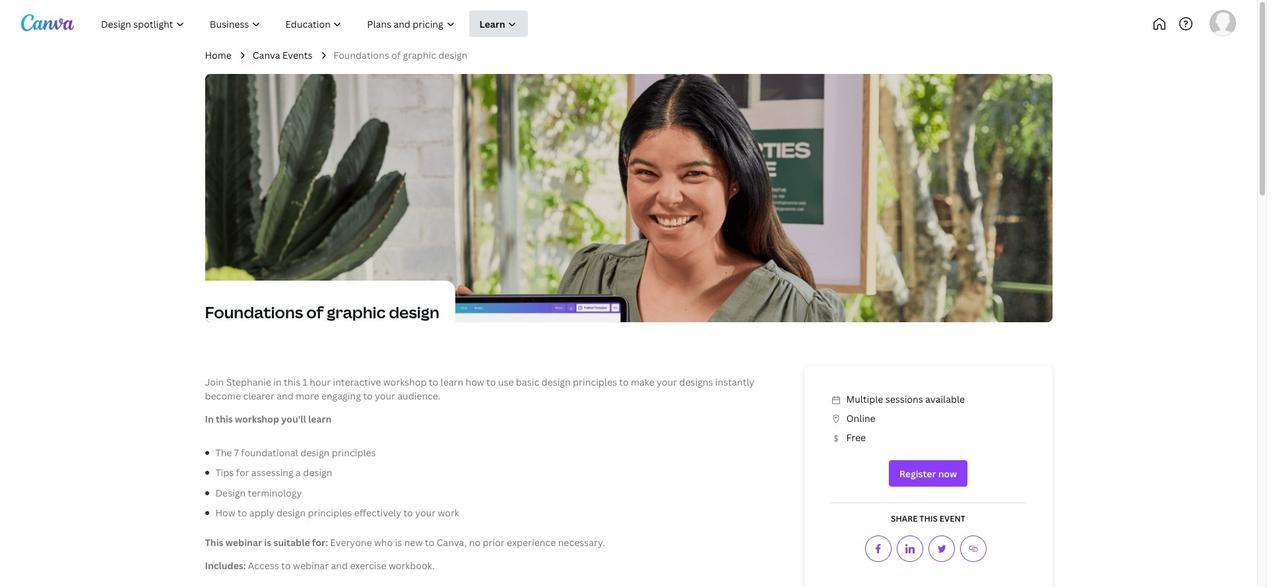 Task type: describe. For each thing, give the bounding box(es) containing it.
top level navigation element
[[90, 11, 573, 37]]



Task type: vqa. For each thing, say whether or not it's contained in the screenshot.
Top level navigation element
yes



